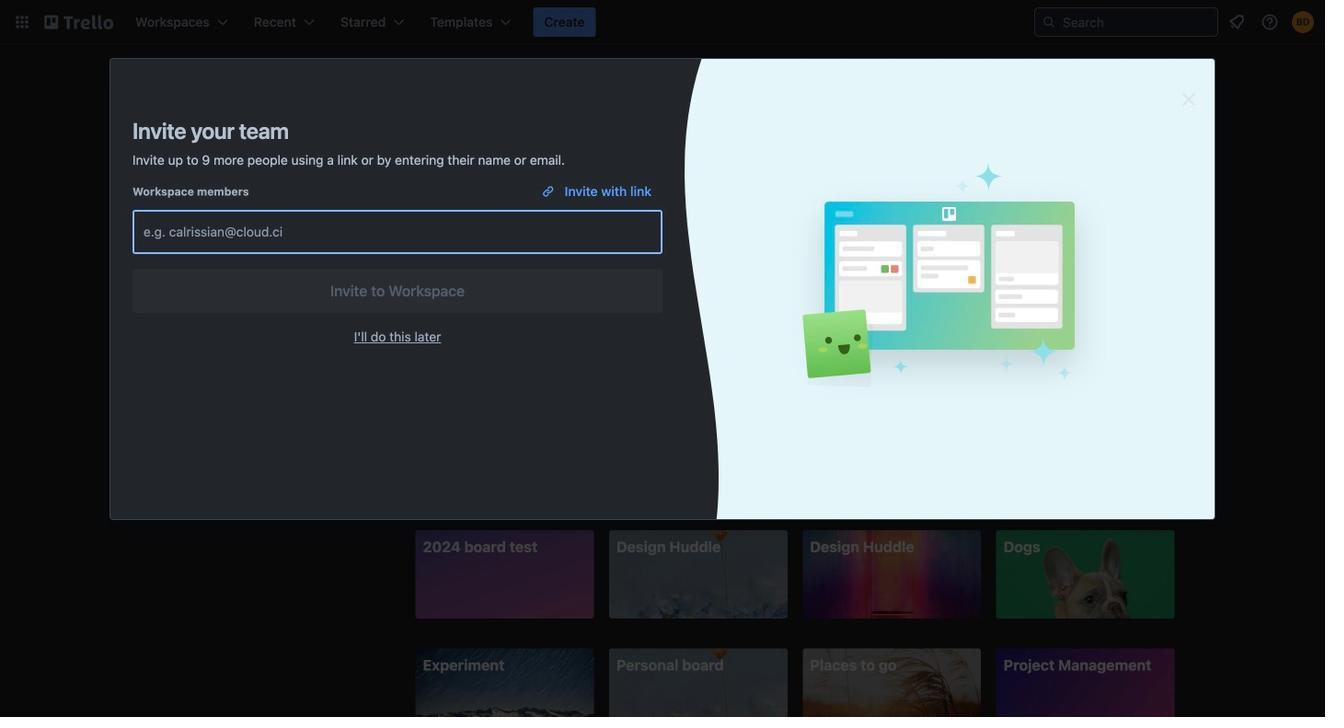 Task type: locate. For each thing, give the bounding box(es) containing it.
open information menu image
[[1261, 13, 1280, 31]]

sm image
[[690, 489, 708, 507]]

primary element
[[0, 0, 1326, 44]]

barb dwyer (barbdwyer3) image
[[1293, 11, 1315, 33]]

search image
[[1042, 15, 1057, 29]]

home image
[[158, 160, 180, 182]]



Task type: describe. For each thing, give the bounding box(es) containing it.
e.g. calrissian@cloud.ci text field
[[144, 215, 652, 249]]

template board image
[[158, 123, 180, 145]]

Search field
[[1057, 9, 1218, 35]]

0 notifications image
[[1226, 11, 1248, 33]]



Task type: vqa. For each thing, say whether or not it's contained in the screenshot.
VIEWS
no



